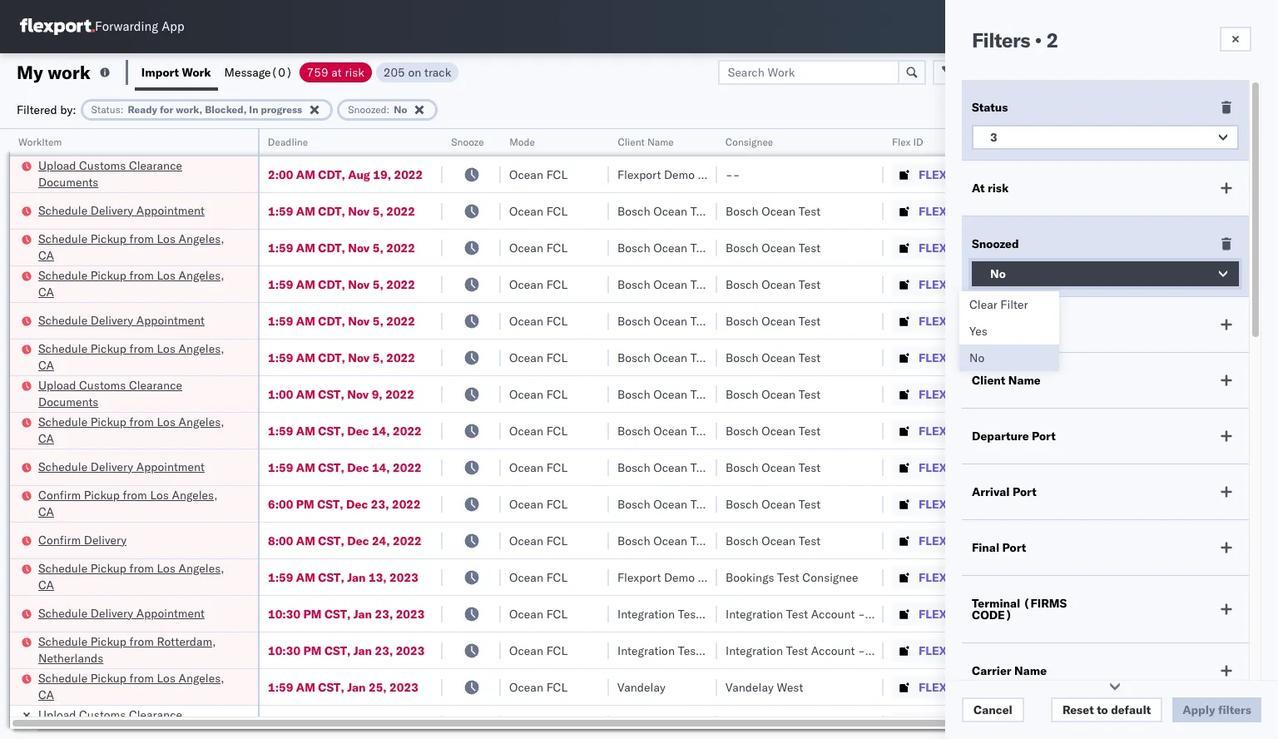 Task type: vqa. For each thing, say whether or not it's contained in the screenshot.


Task type: describe. For each thing, give the bounding box(es) containing it.
nov for 2nd schedule pickup from los angeles, ca link
[[348, 277, 370, 292]]

from for schedule pickup from rotterdam, netherlands link
[[130, 634, 154, 649]]

6 ocean fcl from the top
[[509, 350, 568, 365]]

schedule pickup from rotterdam, netherlands link
[[38, 633, 236, 666]]

os
[[1232, 20, 1248, 32]]

los for 5th schedule pickup from los angeles, ca link from the top of the page
[[157, 561, 176, 576]]

flex-1889466 for schedule pickup from los angeles, ca
[[919, 423, 1006, 438]]

3 2130387 from the top
[[955, 716, 1006, 731]]

4 schedule pickup from los angeles, ca button from the top
[[38, 413, 236, 448]]

3 documents from the top
[[38, 724, 99, 739]]

10:30 for schedule pickup from rotterdam, netherlands
[[268, 643, 301, 658]]

1 schedule delivery appointment link from the top
[[38, 202, 205, 219]]

dec for confirm pickup from los angeles, ca
[[346, 497, 368, 512]]

fcl for 4th schedule pickup from los angeles, ca link from the bottom of the page
[[547, 350, 568, 365]]

3 integration from the top
[[726, 716, 783, 731]]

msdu7304509
[[1026, 569, 1110, 584]]

lhuu7894563, uetu5238478 for schedule pickup from los angeles, ca
[[1026, 423, 1196, 438]]

filtered by:
[[17, 102, 76, 117]]

1 vertical spatial 23,
[[375, 606, 393, 621]]

flex-1846748 for upload customs clearance documents link related to 1:00 am cst, nov 9, 2022
[[919, 387, 1006, 402]]

1 test123456 from the top
[[1134, 204, 1204, 219]]

1 vertical spatial name
[[1009, 373, 1041, 388]]

gvcu5265864 for schedule pickup from rotterdam, netherlands
[[1026, 643, 1108, 658]]

flex id button
[[884, 132, 1001, 149]]

at
[[972, 181, 985, 196]]

1:59 for 6th schedule pickup from los angeles, ca link from the bottom
[[268, 240, 293, 255]]

3 karl from the top
[[869, 716, 890, 731]]

final
[[972, 540, 1000, 555]]

integration test account - karl lagerfeld for schedule pickup from rotterdam, netherlands
[[726, 643, 943, 658]]

14, for schedule pickup from los angeles, ca
[[372, 423, 390, 438]]

6 hlxu6269489, from the top
[[1114, 386, 1199, 401]]

cst, left '9,'
[[318, 387, 344, 402]]

file
[[994, 65, 1014, 80]]

1 horizontal spatial risk
[[988, 181, 1009, 196]]

cst, up "1:59 am cst, jan 13, 2023"
[[318, 533, 344, 548]]

exception
[[1017, 65, 1072, 80]]

cst, up 8:00 am cst, dec 24, 2022
[[317, 497, 344, 512]]

2 5, from the top
[[373, 240, 384, 255]]

integration for schedule pickup from rotterdam, netherlands
[[726, 643, 783, 658]]

1 flex-1846748 from the top
[[919, 204, 1006, 219]]

work
[[48, 60, 91, 84]]

departure port
[[972, 429, 1056, 444]]

am for 5th schedule pickup from los angeles, ca link from the top of the page
[[296, 570, 315, 585]]

dec left 24,
[[347, 533, 369, 548]]

13 ocean fcl from the top
[[509, 606, 568, 621]]

abcdefg78456546 for schedule pickup from los angeles, ca
[[1134, 423, 1246, 438]]

6:00 pm cst, dec 23, 2022
[[268, 497, 421, 512]]

final port
[[972, 540, 1027, 555]]

Search Work text field
[[718, 60, 900, 84]]

pickup for 4th the schedule pickup from los angeles, ca button from the bottom of the page
[[91, 341, 126, 356]]

5 1:59 am cdt, nov 5, 2022 from the top
[[268, 350, 415, 365]]

mbl/mawb numbers button
[[1126, 132, 1279, 149]]

work
[[182, 65, 211, 80]]

4 flex-1889466 from the top
[[919, 533, 1006, 548]]

fcl for 5th schedule pickup from los angeles, ca link from the top of the page
[[547, 570, 568, 585]]

resize handle column header for client name
[[698, 129, 718, 739]]

los for 6th schedule pickup from los angeles, ca link from the bottom
[[157, 231, 176, 246]]

(firms
[[1024, 596, 1068, 611]]

2 ocean fcl from the top
[[509, 204, 568, 219]]

los for 1st schedule pickup from los angeles, ca link from the bottom
[[157, 671, 176, 686]]

1:59 am cst, jan 13, 2023
[[268, 570, 419, 585]]

1846748 for 4th schedule pickup from los angeles, ca link from the bottom of the page
[[955, 350, 1006, 365]]

delivery for 1:59 am cst, dec 14, 2022
[[91, 459, 133, 474]]

1:00 am cst, nov 9, 2022
[[268, 387, 414, 402]]

schedule delivery appointment button for 1:59 am cdt, nov 5, 2022
[[38, 312, 205, 330]]

los for 4th schedule pickup from los angeles, ca link from the top of the page
[[157, 414, 176, 429]]

bookings
[[726, 570, 775, 585]]

1 1:59 am cdt, nov 5, 2022 from the top
[[268, 204, 415, 219]]

batch action
[[1185, 65, 1257, 80]]

19,
[[373, 167, 391, 182]]

5 ceau7522281, from the top
[[1026, 350, 1111, 365]]

lagerfeld for schedule pickup from rotterdam, netherlands
[[893, 643, 943, 658]]

cst, up '10:30 pm cst, jan 28, 2023'
[[318, 680, 344, 695]]

terminal
[[972, 596, 1021, 611]]

1 schedule pickup from los angeles, ca button from the top
[[38, 230, 236, 265]]

23, for los
[[371, 497, 389, 512]]

file exception
[[994, 65, 1072, 80]]

maeu9408431 for schedule delivery appointment
[[1134, 606, 1218, 621]]

my work
[[17, 60, 91, 84]]

cdt, for 2:00 am cdt, aug 19, 2022 upload customs clearance documents link
[[318, 167, 345, 182]]

schedule pickup from los angeles, ca for 4th schedule pickup from los angeles, ca link from the bottom of the page
[[38, 341, 224, 373]]

: for status
[[120, 103, 124, 115]]

app
[[162, 19, 185, 35]]

rotterdam,
[[157, 634, 216, 649]]

confirm delivery link
[[38, 532, 127, 548]]

8 ocean fcl from the top
[[509, 423, 568, 438]]

deadline button
[[260, 132, 426, 149]]

actions
[[1216, 136, 1251, 148]]

11 ocean fcl from the top
[[509, 533, 568, 548]]

9 flex- from the top
[[919, 460, 955, 475]]

3 resize handle column header from the left
[[481, 129, 501, 739]]

cst, down 8:00 am cst, dec 24, 2022
[[318, 570, 344, 585]]

4 abcdefg78456546 from the top
[[1134, 533, 1246, 548]]

name inside the client name button
[[647, 136, 674, 148]]

caiu7969337
[[1026, 166, 1104, 181]]

1 5, from the top
[[373, 204, 384, 219]]

clear filter
[[970, 297, 1028, 312]]

759 at risk
[[307, 65, 364, 80]]

23, for rotterdam,
[[375, 643, 393, 658]]

5 hlxu6269489, from the top
[[1114, 350, 1199, 365]]

2 hlxu6269489, from the top
[[1114, 240, 1199, 255]]

3 maeu9408431 from the top
[[1134, 716, 1218, 731]]

2 ceau7522281, from the top
[[1026, 240, 1111, 255]]

11 schedule from the top
[[38, 671, 88, 686]]

departure
[[972, 429, 1029, 444]]

9 ocean fcl from the top
[[509, 460, 568, 475]]

flex-1662119
[[919, 680, 1006, 695]]

deadline
[[268, 136, 308, 148]]

28,
[[375, 716, 393, 731]]

5 flex- from the top
[[919, 313, 955, 328]]

jan left 28,
[[354, 716, 372, 731]]

14 flex- from the top
[[919, 643, 955, 658]]

24,
[[372, 533, 390, 548]]

nov for schedule delivery appointment link associated with 1:59 am cdt, nov 5, 2022
[[348, 313, 370, 328]]

5 5, from the top
[[373, 350, 384, 365]]

my
[[17, 60, 43, 84]]

schedule delivery appointment for 10:30 pm cst, jan 23, 2023
[[38, 606, 205, 621]]

snoozed for snoozed
[[972, 236, 1019, 251]]

terminal (firms code)
[[972, 596, 1068, 623]]

1846748 for 2nd schedule pickup from los angeles, ca link
[[955, 277, 1006, 292]]

blocked,
[[205, 103, 247, 115]]

9,
[[372, 387, 383, 402]]

los for 4th schedule pickup from los angeles, ca link from the bottom of the page
[[157, 341, 176, 356]]

no button
[[972, 261, 1240, 286]]

west
[[777, 680, 804, 695]]

6 ceau7522281, hlxu6269489, hlxu8034992 from the top
[[1026, 386, 1279, 401]]

3 schedule pickup from los angeles, ca link from the top
[[38, 340, 236, 373]]

los for 2nd schedule pickup from los angeles, ca link
[[157, 268, 176, 283]]

default
[[1112, 703, 1152, 718]]

maeu9736123
[[1134, 570, 1218, 585]]

Search Shipments (/) text field
[[960, 14, 1121, 39]]

10 flex- from the top
[[919, 497, 955, 512]]

4 lhuu7894563, from the top
[[1026, 533, 1112, 548]]

1889466 for schedule pickup from los angeles, ca
[[955, 423, 1006, 438]]

1846748 for 6th schedule pickup from los angeles, ca link from the bottom
[[955, 240, 1006, 255]]

abcdefg78456546 for schedule delivery appointment
[[1134, 460, 1246, 475]]

numbers for container numbers
[[1026, 142, 1067, 155]]

2 vertical spatial name
[[1015, 663, 1047, 678]]

progress
[[261, 103, 302, 115]]

16 flex- from the top
[[919, 716, 955, 731]]

10 am from the top
[[296, 533, 315, 548]]

confirm pickup from los angeles, ca button
[[38, 487, 236, 522]]

reset
[[1063, 703, 1094, 718]]

13 flex- from the top
[[919, 606, 955, 621]]

am for 4th schedule pickup from los angeles, ca link from the bottom of the page
[[296, 350, 315, 365]]

3 hlxu8034992 from the top
[[1202, 276, 1279, 291]]

3 upload customs clearance documents link from the top
[[38, 706, 236, 739]]

fcl for upload customs clearance documents link related to 1:00 am cst, nov 9, 2022
[[547, 387, 568, 402]]

dec for schedule pickup from los angeles, ca
[[347, 423, 369, 438]]

to
[[1097, 703, 1109, 718]]

cst, up '1:59 am cst, jan 25, 2023'
[[325, 643, 351, 658]]

3 clearance from the top
[[129, 707, 182, 722]]

pickup for confirm pickup from los angeles, ca button
[[84, 487, 120, 502]]

3 hlxu6269489, from the top
[[1114, 276, 1199, 291]]

import
[[141, 65, 179, 80]]

2 schedule pickup from los angeles, ca link from the top
[[38, 267, 236, 300]]

no inside button
[[991, 266, 1006, 281]]

3 flex-2130387 from the top
[[919, 716, 1006, 731]]

5 ocean fcl from the top
[[509, 313, 568, 328]]

flex-1846748 for 4th schedule pickup from los angeles, ca link from the bottom of the page
[[919, 350, 1006, 365]]

12 flex- from the top
[[919, 570, 955, 585]]

pm for schedule delivery appointment
[[303, 606, 322, 621]]

3 ceau7522281, from the top
[[1026, 276, 1111, 291]]

3 customs from the top
[[79, 707, 126, 722]]

forwarding app link
[[20, 18, 185, 35]]

1 1846748 from the top
[[955, 204, 1006, 219]]

1 horizontal spatial --
[[1134, 680, 1148, 695]]

upload customs clearance documents for 1:00 am cst, nov 9, 2022
[[38, 378, 182, 409]]

fcl for 4th schedule pickup from los angeles, ca link from the top of the page
[[547, 423, 568, 438]]

schedule pickup from los angeles, ca for 1st schedule pickup from los angeles, ca link from the bottom
[[38, 671, 224, 702]]

consignee button
[[718, 132, 867, 149]]

batch action button
[[1159, 60, 1268, 84]]

angeles, for 4th schedule pickup from los angeles, ca link from the top of the page
[[179, 414, 224, 429]]

los for confirm pickup from los angeles, ca link
[[150, 487, 169, 502]]

confirm for confirm delivery
[[38, 532, 81, 547]]

mode button
[[501, 132, 593, 149]]

numbers for mbl/mawb numbers
[[1194, 136, 1236, 148]]

6 schedule from the top
[[38, 414, 88, 429]]

flex-1846748 for 6th schedule pickup from los angeles, ca link from the bottom
[[919, 240, 1006, 255]]

4 1889466 from the top
[[955, 533, 1006, 548]]

pm for schedule pickup from rotterdam, netherlands
[[303, 643, 322, 658]]

7 flex- from the top
[[919, 387, 955, 402]]

11 flex- from the top
[[919, 533, 955, 548]]

1 schedule from the top
[[38, 203, 88, 218]]

1 hlxu8034992 from the top
[[1202, 203, 1279, 218]]

mbl/mawb
[[1134, 136, 1192, 148]]

import work
[[141, 65, 211, 80]]

flex-1660288
[[919, 167, 1006, 182]]

client inside button
[[618, 136, 645, 148]]

angeles, for 5th schedule pickup from los angeles, ca link from the top of the page
[[179, 561, 224, 576]]

upload customs clearance documents link for 2:00 am cdt, aug 19, 2022
[[38, 157, 236, 190]]

4 5, from the top
[[373, 313, 384, 328]]

1846748 for schedule delivery appointment link associated with 1:59 am cdt, nov 5, 2022
[[955, 313, 1006, 328]]

cancel button
[[962, 698, 1025, 723]]

test123456 for 6th schedule pickup from los angeles, ca link from the bottom
[[1134, 240, 1204, 255]]

(0)
[[271, 65, 293, 80]]

cst, down "1:59 am cst, jan 13, 2023"
[[325, 606, 351, 621]]

14 ocean fcl from the top
[[509, 643, 568, 658]]

forwarding app
[[95, 19, 185, 35]]

filters
[[972, 27, 1031, 52]]

no inside list box
[[970, 350, 985, 365]]

1 appointment from the top
[[136, 203, 205, 218]]

8:00 am cst, dec 24, 2022
[[268, 533, 422, 548]]

1662119
[[955, 680, 1006, 695]]

1 ceau7522281, hlxu6269489, hlxu8034992 from the top
[[1026, 203, 1279, 218]]

delivery inside confirm delivery link
[[84, 532, 127, 547]]

4 hlxu6269489, from the top
[[1114, 313, 1199, 328]]

arrival
[[972, 485, 1010, 499]]

client name button
[[609, 132, 701, 149]]

karl for schedule delivery appointment
[[869, 606, 890, 621]]

6 schedule pickup from los angeles, ca link from the top
[[38, 670, 236, 703]]

pm for confirm pickup from los angeles, ca
[[296, 497, 314, 512]]

1 ocean fcl from the top
[[509, 167, 568, 182]]

container
[[1026, 129, 1070, 142]]

status : ready for work, blocked, in progress
[[91, 103, 302, 115]]

ca for 2nd schedule pickup from los angeles, ca link
[[38, 284, 54, 299]]

mbl/mawb numbers
[[1134, 136, 1236, 148]]

10:30 pm cst, jan 23, 2023 for schedule delivery appointment
[[268, 606, 425, 621]]

uetu5238478 for schedule delivery appointment
[[1115, 460, 1196, 475]]

confirm pickup from los angeles, ca link
[[38, 487, 236, 520]]

3 upload customs clearance documents from the top
[[38, 707, 182, 739]]

6 schedule pickup from los angeles, ca button from the top
[[38, 670, 236, 705]]

2 1:59 am cdt, nov 5, 2022 from the top
[[268, 240, 415, 255]]

consignee inside consignee button
[[726, 136, 774, 148]]

account for schedule pickup from rotterdam, netherlands
[[811, 643, 855, 658]]

fcl for schedule delivery appointment link associated with 1:59 am cdt, nov 5, 2022
[[547, 313, 568, 328]]

1 schedule delivery appointment button from the top
[[38, 202, 205, 220]]

13,
[[369, 570, 387, 585]]

am for 2nd schedule pickup from los angeles, ca link
[[296, 277, 315, 292]]

am for 2:00 am cdt, aug 19, 2022 upload customs clearance documents link
[[296, 167, 315, 182]]

ready
[[128, 103, 157, 115]]

5 schedule pickup from los angeles, ca button from the top
[[38, 560, 236, 595]]

documents for 1:00
[[38, 394, 99, 409]]

0 vertical spatial --
[[726, 167, 740, 182]]

2 flex- from the top
[[919, 204, 955, 219]]

8:00
[[268, 533, 293, 548]]

1 hlxu6269489, from the top
[[1114, 203, 1199, 218]]

1893174
[[955, 570, 1006, 585]]

in
[[249, 103, 258, 115]]

workitem
[[18, 136, 62, 148]]

2 fcl from the top
[[547, 204, 568, 219]]

maeu9408431 for schedule pickup from rotterdam, netherlands
[[1134, 643, 1218, 658]]

8 schedule from the top
[[38, 561, 88, 576]]

yes
[[970, 324, 988, 339]]

bookings test consignee
[[726, 570, 859, 585]]

1 vertical spatial client
[[972, 373, 1006, 388]]

am for 6th schedule pickup from los angeles, ca link from the bottom
[[296, 240, 315, 255]]

1 schedule pickup from los angeles, ca link from the top
[[38, 230, 236, 263]]

on
[[408, 65, 422, 80]]

3 5, from the top
[[373, 277, 384, 292]]

3 button
[[972, 125, 1240, 150]]

schedule pickup from rotterdam, netherlands
[[38, 634, 216, 666]]

aug
[[348, 167, 370, 182]]

filters • 2
[[972, 27, 1059, 52]]

flex-1893174
[[919, 570, 1006, 585]]



Task type: locate. For each thing, give the bounding box(es) containing it.
integration down bookings at the bottom
[[726, 606, 783, 621]]

1:59 for 4th schedule pickup from los angeles, ca link from the top of the page
[[268, 423, 293, 438]]

pickup inside schedule pickup from rotterdam, netherlands
[[91, 634, 126, 649]]

from inside schedule pickup from rotterdam, netherlands
[[130, 634, 154, 649]]

11 fcl from the top
[[547, 533, 568, 548]]

flex-1846748
[[919, 204, 1006, 219], [919, 240, 1006, 255], [919, 277, 1006, 292], [919, 313, 1006, 328], [919, 350, 1006, 365], [919, 387, 1006, 402]]

10:30 up '1:59 am cst, jan 25, 2023'
[[268, 643, 301, 658]]

appointment for 1:59 am cst, dec 14, 2022
[[136, 459, 205, 474]]

1 vertical spatial 1:59 am cst, dec 14, 2022
[[268, 460, 422, 475]]

1 vertical spatial 10:30 pm cst, jan 23, 2023
[[268, 643, 425, 658]]

flex-2130387 down flex-1893174
[[919, 606, 1006, 621]]

0 vertical spatial 1:59 am cst, dec 14, 2022
[[268, 423, 422, 438]]

9 schedule from the top
[[38, 606, 88, 621]]

pickup for 5th the schedule pickup from los angeles, ca button
[[91, 561, 126, 576]]

cdt, for 6th schedule pickup from los angeles, ca link from the bottom
[[318, 240, 345, 255]]

7 ocean fcl from the top
[[509, 387, 568, 402]]

: down 205
[[387, 103, 390, 115]]

confirm delivery
[[38, 532, 127, 547]]

5 ceau7522281, hlxu6269489, hlxu8034992 from the top
[[1026, 350, 1279, 365]]

clear
[[970, 297, 998, 312]]

1 vertical spatial flexport demo consignee
[[618, 570, 754, 585]]

schedule pickup from los angeles, ca for 4th schedule pickup from los angeles, ca link from the top of the page
[[38, 414, 224, 446]]

5 cdt, from the top
[[318, 313, 345, 328]]

am for upload customs clearance documents link related to 1:00 am cst, nov 9, 2022
[[296, 387, 315, 402]]

4 cdt, from the top
[[318, 277, 345, 292]]

3 schedule delivery appointment button from the top
[[38, 458, 205, 477]]

1 vertical spatial client name
[[972, 373, 1041, 388]]

0 vertical spatial client
[[618, 136, 645, 148]]

4 test123456 from the top
[[1134, 350, 1204, 365]]

filter
[[1001, 297, 1028, 312]]

0 horizontal spatial :
[[120, 103, 124, 115]]

lhuu7894563, uetu5238478
[[1026, 423, 1196, 438], [1026, 460, 1196, 475], [1026, 496, 1196, 511], [1026, 533, 1196, 548]]

3 integration test account - karl lagerfeld from the top
[[726, 716, 943, 731]]

2 1:59 from the top
[[268, 240, 293, 255]]

snoozed down at risk
[[972, 236, 1019, 251]]

pm right 6:00
[[296, 497, 314, 512]]

1846748 for upload customs clearance documents link related to 1:00 am cst, nov 9, 2022
[[955, 387, 1006, 402]]

9 am from the top
[[296, 460, 315, 475]]

pickup for 3rd the schedule pickup from los angeles, ca button from the bottom of the page
[[91, 414, 126, 429]]

flex-2130387
[[919, 606, 1006, 621], [919, 643, 1006, 658], [919, 716, 1006, 731]]

: left ready
[[120, 103, 124, 115]]

7 resize handle column header from the left
[[997, 129, 1017, 739]]

7 fcl from the top
[[547, 387, 568, 402]]

am for 4th schedule pickup from los angeles, ca link from the top of the page
[[296, 423, 315, 438]]

2 vertical spatial customs
[[79, 707, 126, 722]]

file exception button
[[968, 60, 1082, 84], [968, 60, 1082, 84]]

0 vertical spatial client name
[[618, 136, 674, 148]]

1 vertical spatial 14,
[[372, 460, 390, 475]]

dec down 1:00 am cst, nov 9, 2022
[[347, 423, 369, 438]]

2130387 down the 1893174
[[955, 606, 1006, 621]]

2023 for 1st schedule pickup from los angeles, ca link from the bottom
[[390, 680, 419, 695]]

1:59 for 4th schedule pickup from los angeles, ca link from the bottom of the page
[[268, 350, 293, 365]]

10:30
[[268, 606, 301, 621], [268, 643, 301, 658], [268, 716, 301, 731]]

0 vertical spatial clearance
[[129, 158, 182, 173]]

angeles,
[[179, 231, 224, 246], [179, 268, 224, 283], [179, 341, 224, 356], [179, 414, 224, 429], [172, 487, 218, 502], [179, 561, 224, 576], [179, 671, 224, 686]]

2 schedule delivery appointment button from the top
[[38, 312, 205, 330]]

lhuu7894563, uetu5238478 for schedule delivery appointment
[[1026, 460, 1196, 475]]

flexport demo consignee
[[618, 167, 754, 182], [618, 570, 754, 585]]

1 integration test account - karl lagerfeld from the top
[[726, 606, 943, 621]]

integration down vandelay west
[[726, 716, 783, 731]]

from for 2nd schedule pickup from los angeles, ca link
[[130, 268, 154, 283]]

5 ca from the top
[[38, 504, 54, 519]]

flex-1889466
[[919, 423, 1006, 438], [919, 460, 1006, 475], [919, 497, 1006, 512], [919, 533, 1006, 548]]

1 vertical spatial upload
[[38, 378, 76, 393]]

2 upload customs clearance documents button from the top
[[38, 377, 236, 412]]

0 vertical spatial 14,
[[372, 423, 390, 438]]

dec up 6:00 pm cst, dec 23, 2022
[[347, 460, 369, 475]]

10:30 down "1:59 am cst, jan 13, 2023"
[[268, 606, 301, 621]]

account for schedule delivery appointment
[[811, 606, 855, 621]]

0 vertical spatial lagerfeld
[[893, 606, 943, 621]]

23, up 25,
[[375, 643, 393, 658]]

jan up 25,
[[354, 643, 372, 658]]

snoozed
[[348, 103, 387, 115], [972, 236, 1019, 251]]

vandelay for vandelay
[[618, 680, 666, 695]]

1 vertical spatial upload customs clearance documents
[[38, 378, 182, 409]]

2 ceau7522281, hlxu6269489, hlxu8034992 from the top
[[1026, 240, 1279, 255]]

cst, up 6:00 pm cst, dec 23, 2022
[[318, 460, 344, 475]]

1 vertical spatial account
[[811, 643, 855, 658]]

0 vertical spatial 2130387
[[955, 606, 1006, 621]]

0 horizontal spatial --
[[726, 167, 740, 182]]

1:59 am cst, dec 14, 2022 for schedule pickup from los angeles, ca
[[268, 423, 422, 438]]

1 vertical spatial integration
[[726, 643, 783, 658]]

flexport demo consignee for bookings
[[618, 570, 754, 585]]

message (0)
[[224, 65, 293, 80]]

1 vertical spatial demo
[[664, 570, 695, 585]]

flex-2130387 up carrier
[[919, 643, 1006, 658]]

2 customs from the top
[[79, 378, 126, 393]]

5,
[[373, 204, 384, 219], [373, 240, 384, 255], [373, 277, 384, 292], [373, 313, 384, 328], [373, 350, 384, 365]]

1 flexport demo consignee from the top
[[618, 167, 754, 182]]

10:30 pm cst, jan 23, 2023 up '1:59 am cst, jan 25, 2023'
[[268, 643, 425, 658]]

1 vertical spatial flexport
[[618, 570, 661, 585]]

dec up 8:00 am cst, dec 24, 2022
[[346, 497, 368, 512]]

demo left bookings at the bottom
[[664, 570, 695, 585]]

2130387 down 1662119
[[955, 716, 1006, 731]]

client name inside button
[[618, 136, 674, 148]]

5 1846748 from the top
[[955, 350, 1006, 365]]

1:59 for 2nd schedule pickup from los angeles, ca link
[[268, 277, 293, 292]]

1 vertical spatial gvcu5265864
[[1026, 643, 1108, 658]]

no down yes
[[970, 350, 985, 365]]

maeu9408431
[[1134, 606, 1218, 621], [1134, 643, 1218, 658], [1134, 716, 1218, 731]]

6:00
[[268, 497, 293, 512]]

carrier name
[[972, 663, 1047, 678]]

integration test account - karl lagerfeld
[[726, 606, 943, 621], [726, 643, 943, 658], [726, 716, 943, 731]]

1 vertical spatial maeu9408431
[[1134, 643, 1218, 658]]

1 horizontal spatial mode
[[972, 317, 1003, 332]]

2 vertical spatial no
[[970, 350, 985, 365]]

resize handle column header for flex id
[[997, 129, 1017, 739]]

cst, down '1:59 am cst, jan 25, 2023'
[[325, 716, 351, 731]]

2 am from the top
[[296, 204, 315, 219]]

3 schedule pickup from los angeles, ca button from the top
[[38, 340, 236, 375]]

0 vertical spatial account
[[811, 606, 855, 621]]

port right departure
[[1032, 429, 1056, 444]]

8 1:59 from the top
[[268, 570, 293, 585]]

appointment for 1:59 am cdt, nov 5, 2022
[[136, 313, 205, 328]]

2 vertical spatial maeu9408431
[[1134, 716, 1218, 731]]

2 upload customs clearance documents from the top
[[38, 378, 182, 409]]

jan for 5th schedule pickup from los angeles, ca link from the top of the page
[[347, 570, 366, 585]]

consignee
[[726, 136, 774, 148], [698, 167, 754, 182], [698, 570, 754, 585], [803, 570, 859, 585]]

2 flex-2130387 from the top
[[919, 643, 1006, 658]]

3 uetu5238478 from the top
[[1115, 496, 1196, 511]]

flex-2130387 down flex-1662119
[[919, 716, 1006, 731]]

-- up default
[[1134, 680, 1148, 695]]

6 hlxu8034992 from the top
[[1202, 386, 1279, 401]]

23, up 24,
[[371, 497, 389, 512]]

2 vertical spatial 10:30
[[268, 716, 301, 731]]

pickup inside confirm pickup from los angeles, ca
[[84, 487, 120, 502]]

cancel
[[974, 703, 1013, 718]]

jan left 13,
[[347, 570, 366, 585]]

0 vertical spatial 10:30
[[268, 606, 301, 621]]

los
[[157, 231, 176, 246], [157, 268, 176, 283], [157, 341, 176, 356], [157, 414, 176, 429], [150, 487, 169, 502], [157, 561, 176, 576], [157, 671, 176, 686]]

0 vertical spatial snoozed
[[348, 103, 387, 115]]

gvcu5265864 down msdu7304509
[[1026, 606, 1108, 621]]

code)
[[972, 608, 1013, 623]]

2
[[1047, 27, 1059, 52]]

0 vertical spatial customs
[[79, 158, 126, 173]]

resize handle column header for container numbers
[[1106, 129, 1126, 739]]

0 vertical spatial risk
[[345, 65, 364, 80]]

hlxu8034992
[[1202, 203, 1279, 218], [1202, 240, 1279, 255], [1202, 276, 1279, 291], [1202, 313, 1279, 328], [1202, 350, 1279, 365], [1202, 386, 1279, 401]]

4 schedule pickup from los angeles, ca from the top
[[38, 414, 224, 446]]

1 vertical spatial upload customs clearance documents button
[[38, 377, 236, 412]]

1 karl from the top
[[869, 606, 890, 621]]

cst, down 1:00 am cst, nov 9, 2022
[[318, 423, 344, 438]]

from
[[130, 231, 154, 246], [130, 268, 154, 283], [130, 341, 154, 356], [130, 414, 154, 429], [123, 487, 147, 502], [130, 561, 154, 576], [130, 634, 154, 649], [130, 671, 154, 686]]

4 schedule from the top
[[38, 313, 88, 328]]

14, down '9,'
[[372, 423, 390, 438]]

0 horizontal spatial client
[[618, 136, 645, 148]]

2 schedule from the top
[[38, 231, 88, 246]]

1:59 am cst, jan 25, 2023
[[268, 680, 419, 695]]

clearance for 1:00 am cst, nov 9, 2022
[[129, 378, 182, 393]]

documents for 2:00
[[38, 174, 99, 189]]

1 vertical spatial port
[[1013, 485, 1037, 499]]

schedule pickup from rotterdam, netherlands button
[[38, 633, 236, 668]]

3 account from the top
[[811, 716, 855, 731]]

ceau7522281,
[[1026, 203, 1111, 218], [1026, 240, 1111, 255], [1026, 276, 1111, 291], [1026, 313, 1111, 328], [1026, 350, 1111, 365], [1026, 386, 1111, 401]]

forwarding
[[95, 19, 158, 35]]

1 lagerfeld from the top
[[893, 606, 943, 621]]

1889466
[[955, 423, 1006, 438], [955, 460, 1006, 475], [955, 497, 1006, 512], [955, 533, 1006, 548]]

confirm down confirm pickup from los angeles, ca at the left
[[38, 532, 81, 547]]

snoozed up deadline button
[[348, 103, 387, 115]]

jan left 25,
[[347, 680, 366, 695]]

status up the "3"
[[972, 100, 1008, 115]]

ca for 6th schedule pickup from los angeles, ca link from the bottom
[[38, 248, 54, 263]]

3 lagerfeld from the top
[[893, 716, 943, 731]]

3 gvcu5265864 from the top
[[1026, 716, 1108, 731]]

snooze
[[451, 136, 484, 148]]

filtered
[[17, 102, 57, 117]]

workitem button
[[10, 132, 241, 149]]

2 flexport from the top
[[618, 570, 661, 585]]

1:59 am cst, dec 14, 2022 up 6:00 pm cst, dec 23, 2022
[[268, 460, 422, 475]]

test123456 for 4th schedule pickup from los angeles, ca link from the bottom of the page
[[1134, 350, 1204, 365]]

0 vertical spatial name
[[647, 136, 674, 148]]

1 upload customs clearance documents from the top
[[38, 158, 182, 189]]

0 horizontal spatial client name
[[618, 136, 674, 148]]

0 horizontal spatial risk
[[345, 65, 364, 80]]

0 vertical spatial upload
[[38, 158, 76, 173]]

--
[[726, 167, 740, 182], [1134, 680, 1148, 695]]

port right arrival
[[1013, 485, 1037, 499]]

list box containing clear filter
[[960, 291, 1060, 371]]

1 resize handle column header from the left
[[238, 129, 258, 739]]

angeles, for 1st schedule pickup from los angeles, ca link from the bottom
[[179, 671, 224, 686]]

0 vertical spatial integration
[[726, 606, 783, 621]]

1 horizontal spatial status
[[972, 100, 1008, 115]]

resize handle column header for mode
[[589, 129, 609, 739]]

0 horizontal spatial status
[[91, 103, 120, 115]]

2 vertical spatial karl
[[869, 716, 890, 731]]

1 vertical spatial 10:30
[[268, 643, 301, 658]]

4 ocean fcl from the top
[[509, 277, 568, 292]]

port for departure port
[[1032, 429, 1056, 444]]

3 lhuu7894563, from the top
[[1026, 496, 1112, 511]]

netherlands
[[38, 651, 103, 666]]

flexport demo consignee for -
[[618, 167, 754, 182]]

4 schedule delivery appointment button from the top
[[38, 605, 205, 623]]

integration test account - karl lagerfeld up the west
[[726, 643, 943, 658]]

delivery for 10:30 pm cst, jan 23, 2023
[[91, 606, 133, 621]]

integration test account - karl lagerfeld down the west
[[726, 716, 943, 731]]

1846748
[[955, 204, 1006, 219], [955, 240, 1006, 255], [955, 277, 1006, 292], [955, 313, 1006, 328], [955, 350, 1006, 365], [955, 387, 1006, 402]]

numbers up ymluw236679313
[[1194, 136, 1236, 148]]

ca for 4th schedule pickup from los angeles, ca link from the bottom of the page
[[38, 358, 54, 373]]

•
[[1035, 27, 1042, 52]]

3 schedule pickup from los angeles, ca from the top
[[38, 341, 224, 373]]

confirm up the 'confirm delivery' at the bottom left of page
[[38, 487, 81, 502]]

3 ocean fcl from the top
[[509, 240, 568, 255]]

12 am from the top
[[296, 680, 315, 695]]

2 horizontal spatial no
[[991, 266, 1006, 281]]

0 vertical spatial upload customs clearance documents link
[[38, 157, 236, 190]]

2023 up '1:59 am cst, jan 25, 2023'
[[396, 643, 425, 658]]

schedule delivery appointment button for 10:30 pm cst, jan 23, 2023
[[38, 605, 205, 623]]

confirm
[[38, 487, 81, 502], [38, 532, 81, 547]]

0 vertical spatial confirm
[[38, 487, 81, 502]]

0 vertical spatial demo
[[664, 167, 695, 182]]

1 horizontal spatial snoozed
[[972, 236, 1019, 251]]

23,
[[371, 497, 389, 512], [375, 606, 393, 621], [375, 643, 393, 658]]

205 on track
[[384, 65, 451, 80]]

import work button
[[135, 53, 218, 91]]

2 flexport demo consignee from the top
[[618, 570, 754, 585]]

resize handle column header
[[238, 129, 258, 739], [423, 129, 443, 739], [481, 129, 501, 739], [589, 129, 609, 739], [698, 129, 718, 739], [864, 129, 884, 739], [997, 129, 1017, 739], [1106, 129, 1126, 739], [1236, 129, 1256, 739]]

cdt, for schedule delivery appointment link associated with 1:59 am cdt, nov 5, 2022
[[318, 313, 345, 328]]

6 ca from the top
[[38, 577, 54, 592]]

4 ceau7522281, from the top
[[1026, 313, 1111, 328]]

6 resize handle column header from the left
[[864, 129, 884, 739]]

jan down 13,
[[354, 606, 372, 621]]

2 gvcu5265864 from the top
[[1026, 643, 1108, 658]]

1 ceau7522281, from the top
[[1026, 203, 1111, 218]]

1 1:59 from the top
[[268, 204, 293, 219]]

1 vertical spatial customs
[[79, 378, 126, 393]]

1 vertical spatial clearance
[[129, 378, 182, 393]]

gvcu5265864 down 'abcd1234560'
[[1026, 716, 1108, 731]]

0 vertical spatial upload customs clearance documents button
[[38, 157, 236, 192]]

2 integration test account - karl lagerfeld from the top
[[726, 643, 943, 658]]

16 fcl from the top
[[547, 716, 568, 731]]

ocean
[[509, 167, 544, 182], [509, 204, 544, 219], [654, 204, 688, 219], [762, 204, 796, 219], [509, 240, 544, 255], [654, 240, 688, 255], [762, 240, 796, 255], [509, 277, 544, 292], [654, 277, 688, 292], [762, 277, 796, 292], [509, 313, 544, 328], [654, 313, 688, 328], [762, 313, 796, 328], [509, 350, 544, 365], [654, 350, 688, 365], [762, 350, 796, 365], [509, 387, 544, 402], [654, 387, 688, 402], [762, 387, 796, 402], [509, 423, 544, 438], [654, 423, 688, 438], [762, 423, 796, 438], [509, 460, 544, 475], [654, 460, 688, 475], [762, 460, 796, 475], [509, 497, 544, 512], [654, 497, 688, 512], [762, 497, 796, 512], [509, 533, 544, 548], [654, 533, 688, 548], [762, 533, 796, 548], [509, 570, 544, 585], [509, 606, 544, 621], [509, 643, 544, 658], [509, 680, 544, 695], [509, 716, 544, 731]]

10:30 down '1:59 am cst, jan 25, 2023'
[[268, 716, 301, 731]]

numbers
[[1194, 136, 1236, 148], [1026, 142, 1067, 155]]

10 ocean fcl from the top
[[509, 497, 568, 512]]

1 horizontal spatial numbers
[[1194, 136, 1236, 148]]

6 schedule pickup from los angeles, ca from the top
[[38, 671, 224, 702]]

3 schedule from the top
[[38, 268, 88, 283]]

0 horizontal spatial snoozed
[[348, 103, 387, 115]]

pickup for schedule pickup from rotterdam, netherlands button
[[91, 634, 126, 649]]

flexport. image
[[20, 18, 95, 35]]

15 ocean fcl from the top
[[509, 680, 568, 695]]

5 schedule pickup from los angeles, ca from the top
[[38, 561, 224, 592]]

no up clear filter
[[991, 266, 1006, 281]]

2 vertical spatial port
[[1003, 540, 1027, 555]]

1 vertical spatial lagerfeld
[[893, 643, 943, 658]]

23, down 13,
[[375, 606, 393, 621]]

flex-1846748 for schedule delivery appointment link associated with 1:59 am cdt, nov 5, 2022
[[919, 313, 1006, 328]]

7 ca from the top
[[38, 687, 54, 702]]

angeles, inside confirm pickup from los angeles, ca
[[172, 487, 218, 502]]

port for arrival port
[[1013, 485, 1037, 499]]

flex-1660288 button
[[892, 163, 1009, 186], [892, 163, 1009, 186]]

ca inside confirm pickup from los angeles, ca
[[38, 504, 54, 519]]

fcl
[[547, 167, 568, 182], [547, 204, 568, 219], [547, 240, 568, 255], [547, 277, 568, 292], [547, 313, 568, 328], [547, 350, 568, 365], [547, 387, 568, 402], [547, 423, 568, 438], [547, 460, 568, 475], [547, 497, 568, 512], [547, 533, 568, 548], [547, 570, 568, 585], [547, 606, 568, 621], [547, 643, 568, 658], [547, 680, 568, 695], [547, 716, 568, 731]]

ca for 5th schedule pickup from los angeles, ca link from the top of the page
[[38, 577, 54, 592]]

2 flex-1846748 from the top
[[919, 240, 1006, 255]]

0 vertical spatial flexport
[[618, 167, 661, 182]]

flex-1889466 for confirm pickup from los angeles, ca
[[919, 497, 1006, 512]]

gvcu5265864 up 'abcd1234560'
[[1026, 643, 1108, 658]]

1 customs from the top
[[79, 158, 126, 173]]

upload for 2:00 am cdt, aug 19, 2022
[[38, 158, 76, 173]]

flex-1889466 button
[[892, 419, 1009, 442], [892, 419, 1009, 442], [892, 456, 1009, 479], [892, 456, 1009, 479], [892, 492, 1009, 516], [892, 492, 1009, 516], [892, 529, 1009, 552], [892, 529, 1009, 552]]

2 vertical spatial upload customs clearance documents link
[[38, 706, 236, 739]]

1:59 for 1st schedule pickup from los angeles, ca link from the bottom
[[268, 680, 293, 695]]

2 vertical spatial account
[[811, 716, 855, 731]]

3
[[991, 130, 998, 145]]

11 am from the top
[[296, 570, 315, 585]]

4 appointment from the top
[[136, 606, 205, 621]]

integration test account - karl lagerfeld for schedule delivery appointment
[[726, 606, 943, 621]]

lhuu7894563, for confirm pickup from los angeles, ca
[[1026, 496, 1112, 511]]

gvcu5265864 for schedule delivery appointment
[[1026, 606, 1108, 621]]

2 upload customs clearance documents link from the top
[[38, 377, 236, 410]]

port right final
[[1003, 540, 1027, 555]]

16 ocean fcl from the top
[[509, 716, 568, 731]]

karl
[[869, 606, 890, 621], [869, 643, 890, 658], [869, 716, 890, 731]]

integration up vandelay west
[[726, 643, 783, 658]]

1 vertical spatial upload customs clearance documents link
[[38, 377, 236, 410]]

2 vertical spatial clearance
[[129, 707, 182, 722]]

abcdefg78456546
[[1134, 423, 1246, 438], [1134, 460, 1246, 475], [1134, 497, 1246, 512], [1134, 533, 1246, 548]]

4 uetu5238478 from the top
[[1115, 533, 1196, 548]]

2022
[[394, 167, 423, 182], [386, 204, 415, 219], [386, 240, 415, 255], [386, 277, 415, 292], [386, 313, 415, 328], [386, 350, 415, 365], [386, 387, 414, 402], [393, 423, 422, 438], [393, 460, 422, 475], [392, 497, 421, 512], [393, 533, 422, 548]]

10:30 pm cst, jan 23, 2023 down "1:59 am cst, jan 13, 2023"
[[268, 606, 425, 621]]

0 horizontal spatial mode
[[509, 136, 535, 148]]

flex-1889466 for schedule delivery appointment
[[919, 460, 1006, 475]]

list box
[[960, 291, 1060, 371]]

track
[[425, 65, 451, 80]]

2:00 am cdt, aug 19, 2022
[[268, 167, 423, 182]]

4 flex- from the top
[[919, 277, 955, 292]]

2 hlxu8034992 from the top
[[1202, 240, 1279, 255]]

1 horizontal spatial client name
[[972, 373, 1041, 388]]

10:30 pm cst, jan 23, 2023
[[268, 606, 425, 621], [268, 643, 425, 658]]

schedule delivery appointment for 1:59 am cst, dec 14, 2022
[[38, 459, 205, 474]]

1 vertical spatial snoozed
[[972, 236, 1019, 251]]

angeles, for 6th schedule pickup from los angeles, ca link from the bottom
[[179, 231, 224, 246]]

demo down the client name button
[[664, 167, 695, 182]]

4 1:59 am cdt, nov 5, 2022 from the top
[[268, 313, 415, 328]]

2 vertical spatial integration test account - karl lagerfeld
[[726, 716, 943, 731]]

jan for schedule pickup from rotterdam, netherlands link
[[354, 643, 372, 658]]

flexport for bookings test consignee
[[618, 570, 661, 585]]

1 2130387 from the top
[[955, 606, 1006, 621]]

1 vertical spatial confirm
[[38, 532, 81, 547]]

am for 1st schedule pickup from los angeles, ca link from the bottom
[[296, 680, 315, 695]]

1 vertical spatial integration test account - karl lagerfeld
[[726, 643, 943, 658]]

1 vertical spatial --
[[1134, 680, 1148, 695]]

1 upload customs clearance documents button from the top
[[38, 157, 236, 192]]

1 vertical spatial 2130387
[[955, 643, 1006, 658]]

bosch ocean test
[[618, 204, 713, 219], [726, 204, 821, 219], [618, 240, 713, 255], [726, 240, 821, 255], [618, 277, 713, 292], [726, 277, 821, 292], [618, 313, 713, 328], [726, 313, 821, 328], [618, 350, 713, 365], [726, 350, 821, 365], [618, 387, 713, 402], [726, 387, 821, 402], [618, 423, 713, 438], [726, 423, 821, 438], [618, 460, 713, 475], [726, 460, 821, 475], [618, 497, 713, 512], [726, 497, 821, 512], [618, 533, 713, 548], [726, 533, 821, 548]]

6 flex-1846748 from the top
[[919, 387, 1006, 402]]

schedule delivery appointment
[[38, 203, 205, 218], [38, 313, 205, 328], [38, 459, 205, 474], [38, 606, 205, 621]]

1 vertical spatial risk
[[988, 181, 1009, 196]]

confirm inside confirm pickup from los angeles, ca
[[38, 487, 81, 502]]

4 schedule delivery appointment from the top
[[38, 606, 205, 621]]

nov for upload customs clearance documents link related to 1:00 am cst, nov 9, 2022
[[347, 387, 369, 402]]

integration test account - karl lagerfeld down bookings test consignee
[[726, 606, 943, 621]]

759
[[307, 65, 329, 80]]

schedule delivery appointment button
[[38, 202, 205, 220], [38, 312, 205, 330], [38, 458, 205, 477], [38, 605, 205, 623]]

integration for schedule delivery appointment
[[726, 606, 783, 621]]

1 clearance from the top
[[129, 158, 182, 173]]

2 vertical spatial documents
[[38, 724, 99, 739]]

0 vertical spatial 10:30 pm cst, jan 23, 2023
[[268, 606, 425, 621]]

2023 down "1:59 am cst, jan 13, 2023"
[[396, 606, 425, 621]]

jan
[[347, 570, 366, 585], [354, 606, 372, 621], [354, 643, 372, 658], [347, 680, 366, 695], [354, 716, 372, 731]]

carrier
[[972, 663, 1012, 678]]

pickup for 6th the schedule pickup from los angeles, ca button from the top
[[91, 671, 126, 686]]

from for 4th schedule pickup from los angeles, ca link from the top of the page
[[130, 414, 154, 429]]

2130387 for schedule pickup from rotterdam, netherlands
[[955, 643, 1006, 658]]

status for status
[[972, 100, 1008, 115]]

mode inside button
[[509, 136, 535, 148]]

-- down consignee button
[[726, 167, 740, 182]]

2 vertical spatial gvcu5265864
[[1026, 716, 1108, 731]]

4 schedule pickup from los angeles, ca link from the top
[[38, 413, 236, 447]]

0 vertical spatial no
[[394, 103, 407, 115]]

4 lhuu7894563, uetu5238478 from the top
[[1026, 533, 1196, 548]]

from for 1st schedule pickup from los angeles, ca link from the bottom
[[130, 671, 154, 686]]

lagerfeld for schedule delivery appointment
[[893, 606, 943, 621]]

10:30 for schedule delivery appointment
[[268, 606, 301, 621]]

1:59 am cdt, nov 5, 2022
[[268, 204, 415, 219], [268, 240, 415, 255], [268, 277, 415, 292], [268, 313, 415, 328], [268, 350, 415, 365]]

flex-1846748 button
[[892, 199, 1009, 223], [892, 199, 1009, 223], [892, 236, 1009, 259], [892, 236, 1009, 259], [892, 273, 1009, 296], [892, 273, 1009, 296], [892, 309, 1009, 333], [892, 309, 1009, 333], [892, 346, 1009, 369], [892, 346, 1009, 369], [892, 383, 1009, 406], [892, 383, 1009, 406]]

1 vertical spatial karl
[[869, 643, 890, 658]]

flex-2130387 button
[[892, 602, 1009, 626], [892, 602, 1009, 626], [892, 639, 1009, 662], [892, 639, 1009, 662], [892, 712, 1009, 736], [892, 712, 1009, 736]]

demo for -
[[664, 167, 695, 182]]

schedule pickup from los angeles, ca for 2nd schedule pickup from los angeles, ca link
[[38, 268, 224, 299]]

3 10:30 from the top
[[268, 716, 301, 731]]

2023
[[390, 570, 419, 585], [396, 606, 425, 621], [396, 643, 425, 658], [390, 680, 419, 695], [396, 716, 425, 731]]

0 vertical spatial maeu9408431
[[1134, 606, 1218, 621]]

7 schedule from the top
[[38, 459, 88, 474]]

fcl for schedule pickup from rotterdam, netherlands link
[[547, 643, 568, 658]]

upload for 1:00 am cst, nov 9, 2022
[[38, 378, 76, 393]]

schedule pickup from los angeles, ca for 5th schedule pickup from los angeles, ca link from the top of the page
[[38, 561, 224, 592]]

los inside confirm pickup from los angeles, ca
[[150, 487, 169, 502]]

dec for schedule delivery appointment
[[347, 460, 369, 475]]

resize handle column header for deadline
[[423, 129, 443, 739]]

from inside confirm pickup from los angeles, ca
[[123, 487, 147, 502]]

2023 for schedule pickup from rotterdam, netherlands link
[[396, 643, 425, 658]]

1:59 am cst, dec 14, 2022 down 1:00 am cst, nov 9, 2022
[[268, 423, 422, 438]]

port for final port
[[1003, 540, 1027, 555]]

lagerfeld up flex-1662119
[[893, 643, 943, 658]]

container numbers button
[[1017, 126, 1109, 156]]

0 vertical spatial 23,
[[371, 497, 389, 512]]

0 vertical spatial upload customs clearance documents
[[38, 158, 182, 189]]

0 vertical spatial flexport demo consignee
[[618, 167, 754, 182]]

from for 5th schedule pickup from los angeles, ca link from the top of the page
[[130, 561, 154, 576]]

1 vertical spatial flex-2130387
[[919, 643, 1006, 658]]

pm down "1:59 am cst, jan 13, 2023"
[[303, 606, 322, 621]]

5 schedule from the top
[[38, 341, 88, 356]]

3 1:59 am cdt, nov 5, 2022 from the top
[[268, 277, 415, 292]]

4 am from the top
[[296, 277, 315, 292]]

1 vertical spatial no
[[991, 266, 1006, 281]]

lagerfeld down flex-1893174
[[893, 606, 943, 621]]

hlxu6269489,
[[1114, 203, 1199, 218], [1114, 240, 1199, 255], [1114, 276, 1199, 291], [1114, 313, 1199, 328], [1114, 350, 1199, 365], [1114, 386, 1199, 401]]

lagerfeld down flex-1662119
[[893, 716, 943, 731]]

mode down clear
[[972, 317, 1003, 332]]

cdt,
[[318, 167, 345, 182], [318, 204, 345, 219], [318, 240, 345, 255], [318, 277, 345, 292], [318, 313, 345, 328], [318, 350, 345, 365]]

2 vertical spatial 2130387
[[955, 716, 1006, 731]]

2023 right 13,
[[390, 570, 419, 585]]

pm down '1:59 am cst, jan 25, 2023'
[[303, 716, 322, 731]]

1 horizontal spatial vandelay
[[726, 680, 774, 695]]

no
[[394, 103, 407, 115], [991, 266, 1006, 281], [970, 350, 985, 365]]

pickup for first the schedule pickup from los angeles, ca button from the top
[[91, 231, 126, 246]]

at
[[332, 65, 342, 80]]

status left ready
[[91, 103, 120, 115]]

nov for 4th schedule pickup from los angeles, ca link from the bottom of the page
[[348, 350, 370, 365]]

2023 for 5th schedule pickup from los angeles, ca link from the top of the page
[[390, 570, 419, 585]]

0 vertical spatial karl
[[869, 606, 890, 621]]

1889466 for schedule delivery appointment
[[955, 460, 1006, 475]]

confirm for confirm pickup from los angeles, ca
[[38, 487, 81, 502]]

2023 right 25,
[[390, 680, 419, 695]]

resize handle column header for consignee
[[864, 129, 884, 739]]

schedule inside schedule pickup from rotterdam, netherlands
[[38, 634, 88, 649]]

2 vertical spatial lagerfeld
[[893, 716, 943, 731]]

1 upload customs clearance documents link from the top
[[38, 157, 236, 190]]

pm up '1:59 am cst, jan 25, 2023'
[[303, 643, 322, 658]]

1:59
[[268, 204, 293, 219], [268, 240, 293, 255], [268, 277, 293, 292], [268, 313, 293, 328], [268, 350, 293, 365], [268, 423, 293, 438], [268, 460, 293, 475], [268, 570, 293, 585], [268, 680, 293, 695]]

2130387 up carrier
[[955, 643, 1006, 658]]

0 vertical spatial flex-2130387
[[919, 606, 1006, 621]]

ocean fcl
[[509, 167, 568, 182], [509, 204, 568, 219], [509, 240, 568, 255], [509, 277, 568, 292], [509, 313, 568, 328], [509, 350, 568, 365], [509, 387, 568, 402], [509, 423, 568, 438], [509, 460, 568, 475], [509, 497, 568, 512], [509, 533, 568, 548], [509, 570, 568, 585], [509, 606, 568, 621], [509, 643, 568, 658], [509, 680, 568, 695], [509, 716, 568, 731]]

1:59 am cst, dec 14, 2022
[[268, 423, 422, 438], [268, 460, 422, 475]]

ca for 4th schedule pickup from los angeles, ca link from the top of the page
[[38, 431, 54, 446]]

fcl for 2:00 am cdt, aug 19, 2022 upload customs clearance documents link
[[547, 167, 568, 182]]

1 flex- from the top
[[919, 167, 955, 182]]

0 vertical spatial mode
[[509, 136, 535, 148]]

1 vertical spatial mode
[[972, 317, 1003, 332]]

0 vertical spatial port
[[1032, 429, 1056, 444]]

action
[[1220, 65, 1257, 80]]

appointment for 10:30 pm cst, jan 23, 2023
[[136, 606, 205, 621]]

numbers down container
[[1026, 142, 1067, 155]]

flexport
[[618, 167, 661, 182], [618, 570, 661, 585]]

os button
[[1220, 7, 1259, 46]]

mode right snooze
[[509, 136, 535, 148]]

14, up 6:00 pm cst, dec 23, 2022
[[372, 460, 390, 475]]

0 vertical spatial gvcu5265864
[[1026, 606, 1108, 621]]

2130387 for schedule delivery appointment
[[955, 606, 1006, 621]]

3 ceau7522281, hlxu6269489, hlxu8034992 from the top
[[1026, 276, 1279, 291]]

2023 right 28,
[[396, 716, 425, 731]]

no down 205
[[394, 103, 407, 115]]

1 schedule pickup from los angeles, ca from the top
[[38, 231, 224, 263]]

arrival port
[[972, 485, 1037, 499]]

1 vertical spatial documents
[[38, 394, 99, 409]]

2 vertical spatial upload
[[38, 707, 76, 722]]

0 horizontal spatial numbers
[[1026, 142, 1067, 155]]

2 vertical spatial upload customs clearance documents
[[38, 707, 182, 739]]

delivery
[[91, 203, 133, 218], [91, 313, 133, 328], [91, 459, 133, 474], [84, 532, 127, 547], [91, 606, 133, 621]]

5 schedule pickup from los angeles, ca link from the top
[[38, 560, 236, 593]]

numbers inside container numbers
[[1026, 142, 1067, 155]]

2 vertical spatial flex-2130387
[[919, 716, 1006, 731]]

2 demo from the top
[[664, 570, 695, 585]]



